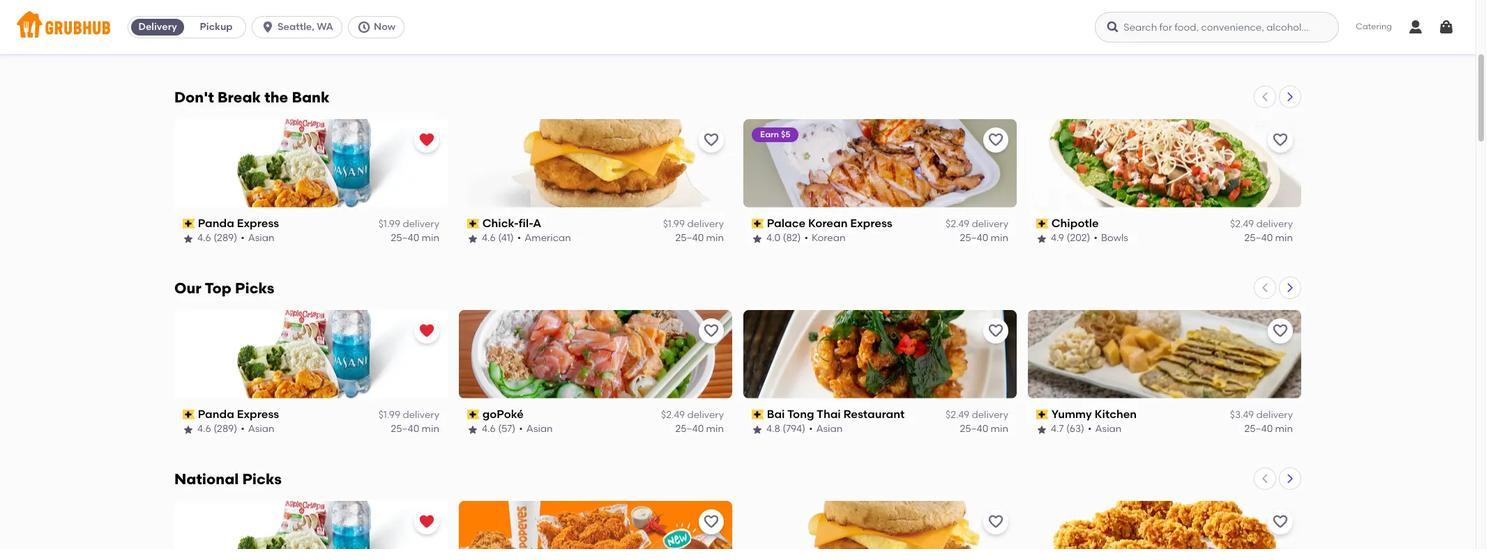 Task type: locate. For each thing, give the bounding box(es) containing it.
panda
[[198, 217, 234, 230], [198, 408, 234, 421]]

star icon image left 4.0 at right top
[[752, 233, 763, 245]]

$1.99 for don't break the bank
[[379, 219, 401, 230]]

saved restaurant image
[[419, 132, 435, 149], [419, 323, 435, 340], [419, 514, 435, 531]]

$1.99 delivery
[[379, 219, 440, 230], [663, 219, 724, 230], [379, 410, 440, 421]]

kfc logo image
[[1029, 501, 1302, 550]]

4.6 (41)
[[482, 233, 514, 245]]

1 horizontal spatial chick-fil-a logo image
[[744, 501, 1017, 550]]

delivery for bai tong thai restaurant logo
[[972, 410, 1009, 421]]

subscription pass image
[[183, 28, 195, 38], [752, 219, 765, 229], [1037, 219, 1049, 229], [183, 410, 195, 420], [468, 410, 480, 420], [1037, 410, 1049, 420]]

star icon image for yummy kitchen logo
[[1037, 425, 1048, 436]]

2 vertical spatial (289)
[[214, 424, 237, 436]]

1 panda express from the top
[[198, 217, 279, 230]]

gopoké logo image
[[459, 310, 733, 399]]

delivery
[[403, 27, 440, 39], [403, 219, 440, 230], [688, 219, 724, 230], [972, 219, 1009, 230], [1257, 219, 1294, 230], [403, 410, 440, 421], [688, 410, 724, 421], [972, 410, 1009, 421], [1257, 410, 1294, 421]]

popeyes logo image
[[459, 501, 733, 550]]

save this restaurant image for top chick-fil-a logo
[[703, 132, 720, 149]]

svg image
[[1408, 19, 1425, 36], [261, 20, 275, 34], [1107, 20, 1121, 34]]

0 vertical spatial caret left icon image
[[1260, 91, 1271, 102]]

0 vertical spatial korean
[[809, 217, 848, 230]]

star icon image for palace korean express logo
[[752, 233, 763, 245]]

american
[[525, 233, 571, 245]]

$1.99
[[379, 219, 401, 230], [663, 219, 685, 230], [379, 410, 401, 421]]

our top picks
[[174, 280, 275, 297]]

chipotle logo image
[[1029, 119, 1302, 208]]

$7.49
[[378, 27, 401, 39]]

$1.99 for our top picks
[[379, 410, 401, 421]]

$2.49 for gopoké
[[662, 410, 685, 421]]

• asian
[[526, 42, 559, 53], [241, 233, 275, 245], [241, 424, 275, 436], [519, 424, 553, 436], [809, 424, 843, 436], [1089, 424, 1122, 436]]

1 vertical spatial picks
[[242, 471, 282, 488]]

2 panda express from the top
[[198, 408, 279, 421]]

a
[[533, 217, 542, 230]]

2 caret left icon image from the top
[[1260, 282, 1271, 294]]

wa
[[317, 21, 334, 33]]

1 horizontal spatial subscription pass image
[[468, 219, 480, 229]]

1 vertical spatial caret left icon image
[[1260, 282, 1271, 294]]

panda express logo image for don't break the bank
[[174, 119, 448, 208]]

• for star icon to the right of "40–55 min"
[[526, 42, 529, 53]]

0 vertical spatial saved restaurant button
[[414, 128, 440, 153]]

40–55
[[391, 42, 420, 53]]

save this restaurant button for bai tong thai restaurant logo
[[984, 319, 1009, 344]]

1 panda from the top
[[198, 217, 234, 230]]

star icon image for top chick-fil-a logo
[[468, 233, 479, 245]]

subscription pass image for chick-fil-a
[[468, 219, 480, 229]]

don't
[[174, 89, 214, 106]]

$2.49 delivery for gopoké
[[662, 410, 724, 421]]

0 vertical spatial (289)
[[498, 42, 522, 53]]

2 vertical spatial saved restaurant button
[[414, 510, 440, 535]]

subscription pass image up breakfast
[[183, 28, 195, 38]]

kitchen
[[1095, 408, 1137, 421]]

korean down palace korean express
[[812, 233, 846, 245]]

save this restaurant image for yummy kitchen
[[1273, 323, 1289, 340]]

1 caret left icon image from the top
[[1260, 91, 1271, 102]]

0 vertical spatial panda express
[[198, 217, 279, 230]]

1 caret right icon image from the top
[[1285, 91, 1296, 102]]

4.6
[[482, 42, 496, 53], [197, 233, 211, 245], [482, 233, 496, 245], [197, 424, 211, 436], [482, 424, 496, 436]]

subscription pass image
[[183, 219, 195, 229], [468, 219, 480, 229], [752, 410, 765, 420]]

(289)
[[498, 42, 522, 53], [214, 233, 237, 245], [214, 424, 237, 436]]

(63)
[[1067, 424, 1085, 436]]

(82)
[[783, 233, 801, 245]]

4.0 (82)
[[767, 233, 801, 245]]

save this restaurant button for yummy kitchen logo
[[1269, 319, 1294, 344]]

(289) for our top picks
[[214, 424, 237, 436]]

$2.49 delivery for palace korean express
[[946, 219, 1009, 230]]

• for star icon corresponding to yummy kitchen logo
[[1089, 424, 1092, 436]]

thai
[[817, 408, 841, 421]]

caret right icon image for picks
[[1285, 282, 1296, 294]]

Search for food, convenience, alcohol... search field
[[1096, 12, 1340, 43]]

(289) for don't break the bank
[[214, 233, 237, 245]]

2 vertical spatial panda express logo image
[[174, 501, 448, 550]]

picks right top
[[235, 280, 275, 297]]

panda up top
[[198, 217, 234, 230]]

chick-fil-a
[[483, 217, 542, 230]]

25–40 min for yummy kitchen logo
[[1245, 424, 1294, 436]]

•
[[526, 42, 529, 53], [241, 233, 245, 245], [517, 233, 521, 245], [805, 233, 809, 245], [1094, 233, 1098, 245], [241, 424, 245, 436], [519, 424, 523, 436], [809, 424, 813, 436], [1089, 424, 1092, 436]]

panda express logo image
[[174, 119, 448, 208], [174, 310, 448, 399], [174, 501, 448, 550]]

asian for star icon above national
[[248, 424, 275, 436]]

0 horizontal spatial subscription pass image
[[183, 219, 195, 229]]

save this restaurant button for chipotle logo
[[1269, 128, 1294, 153]]

star icon image left 4.9
[[1037, 233, 1048, 245]]

korean for palace
[[809, 217, 848, 230]]

panda express up our top picks at the bottom left of the page
[[198, 217, 279, 230]]

star icon image left "4.7"
[[1037, 425, 1048, 436]]

star icon image left '4.6 (57)'
[[468, 425, 479, 436]]

express
[[237, 217, 279, 230], [851, 217, 893, 230], [237, 408, 279, 421]]

2 vertical spatial saved restaurant image
[[419, 514, 435, 531]]

asian
[[533, 42, 559, 53], [248, 233, 275, 245], [248, 424, 275, 436], [527, 424, 553, 436], [817, 424, 843, 436], [1096, 424, 1122, 436]]

subscription pass image left palace on the top
[[752, 219, 765, 229]]

chick-fil-a logo image
[[459, 119, 733, 208], [744, 501, 1017, 550]]

save this restaurant image for bai tong thai restaurant
[[988, 323, 1005, 340]]

star icon image
[[468, 42, 479, 54], [183, 233, 194, 245], [468, 233, 479, 245], [752, 233, 763, 245], [1037, 233, 1048, 245], [183, 425, 194, 436], [468, 425, 479, 436], [752, 425, 763, 436], [1037, 425, 1048, 436]]

• for star icon above national
[[241, 424, 245, 436]]

1 saved restaurant image from the top
[[419, 132, 435, 149]]

• for bai tong thai restaurant logo star icon
[[809, 424, 813, 436]]

caret right icon image
[[1285, 91, 1296, 102], [1285, 282, 1296, 294], [1285, 474, 1296, 485]]

min
[[422, 42, 440, 53], [707, 42, 724, 53], [422, 233, 440, 245], [707, 233, 724, 245], [991, 233, 1009, 245], [1276, 233, 1294, 245], [422, 424, 440, 436], [707, 424, 724, 436], [991, 424, 1009, 436], [1276, 424, 1294, 436]]

2 panda express logo image from the top
[[174, 310, 448, 399]]

(41)
[[498, 233, 514, 245]]

delivery
[[138, 21, 177, 33]]

1 vertical spatial panda express logo image
[[174, 310, 448, 399]]

korean
[[809, 217, 848, 230], [812, 233, 846, 245]]

1 vertical spatial korean
[[812, 233, 846, 245]]

2 panda from the top
[[198, 408, 234, 421]]

$2.49 for bai tong thai restaurant
[[946, 410, 970, 421]]

picks right national
[[242, 471, 282, 488]]

$2.49 for chipotle
[[1231, 219, 1255, 230]]

subscription pass image for yummy kitchen
[[1037, 410, 1049, 420]]

saved restaurant button
[[414, 128, 440, 153], [414, 319, 440, 344], [414, 510, 440, 535]]

subscription pass image for chipotle
[[1037, 219, 1049, 229]]

2 vertical spatial caret left icon image
[[1260, 474, 1271, 485]]

star icon image left '4.6 (41)'
[[468, 233, 479, 245]]

1 vertical spatial caret right icon image
[[1285, 282, 1296, 294]]

palace korean express
[[767, 217, 893, 230]]

subscription pass image left gopoké
[[468, 410, 480, 420]]

1 vertical spatial panda express
[[198, 408, 279, 421]]

subscription pass image left bai
[[752, 410, 765, 420]]

bai tong thai restaurant
[[767, 408, 905, 421]]

2 vertical spatial caret right icon image
[[1285, 474, 1296, 485]]

star icon image for chipotle logo
[[1037, 233, 1048, 245]]

save this restaurant image
[[703, 132, 720, 149], [988, 132, 1005, 149], [703, 323, 720, 340], [703, 514, 720, 531], [1273, 514, 1289, 531]]

$2.49 delivery
[[946, 219, 1009, 230], [1231, 219, 1294, 230], [662, 410, 724, 421], [946, 410, 1009, 421]]

4.7
[[1052, 424, 1064, 436]]

2 saved restaurant image from the top
[[419, 323, 435, 340]]

delivery for gopoké logo
[[688, 410, 724, 421]]

subscription pass image left chick-
[[468, 219, 480, 229]]

catering
[[1357, 22, 1393, 32]]

0 vertical spatial saved restaurant image
[[419, 132, 435, 149]]

subscription pass image left yummy
[[1037, 410, 1049, 420]]

0 vertical spatial panda
[[198, 217, 234, 230]]

asian for bai tong thai restaurant logo star icon
[[817, 424, 843, 436]]

1 horizontal spatial svg image
[[1439, 19, 1456, 36]]

saved restaurant button for our top picks
[[414, 319, 440, 344]]

earn
[[761, 130, 779, 139]]

0 horizontal spatial svg image
[[357, 20, 371, 34]]

svg image inside seattle, wa button
[[261, 20, 275, 34]]

caret left icon image
[[1260, 91, 1271, 102], [1260, 282, 1271, 294], [1260, 474, 1271, 485]]

0 horizontal spatial chick-fil-a logo image
[[459, 119, 733, 208]]

star icon image right "40–55 min"
[[468, 42, 479, 54]]

saved restaurant image for don't break the bank
[[419, 132, 435, 149]]

1 vertical spatial saved restaurant image
[[419, 323, 435, 340]]

1 saved restaurant button from the top
[[414, 128, 440, 153]]

3 caret left icon image from the top
[[1260, 474, 1271, 485]]

2 horizontal spatial subscription pass image
[[752, 410, 765, 420]]

4.6 (289)
[[482, 42, 522, 53], [197, 233, 237, 245], [197, 424, 237, 436]]

1 vertical spatial 4.6 (289)
[[197, 233, 237, 245]]

panda express up "national picks"
[[198, 408, 279, 421]]

restaurant
[[844, 408, 905, 421]]

subscription pass image up national
[[183, 410, 195, 420]]

2 saved restaurant button from the top
[[414, 319, 440, 344]]

bowls
[[1102, 233, 1129, 245]]

• for star icon related to gopoké logo
[[519, 424, 523, 436]]

save this restaurant button
[[699, 128, 724, 153], [984, 128, 1009, 153], [1269, 128, 1294, 153], [699, 319, 724, 344], [984, 319, 1009, 344], [1269, 319, 1294, 344], [699, 510, 724, 535], [984, 510, 1009, 535], [1269, 510, 1294, 535]]

yummy
[[1052, 408, 1093, 421]]

now
[[374, 21, 396, 33]]

subscription pass image up our
[[183, 219, 195, 229]]

delivery button
[[128, 16, 187, 38]]

4.9 (202)
[[1052, 233, 1091, 245]]

subscription pass image for panda express
[[183, 410, 195, 420]]

1 vertical spatial (289)
[[214, 233, 237, 245]]

yummy kitchen logo image
[[1029, 310, 1302, 399]]

2 caret right icon image from the top
[[1285, 282, 1296, 294]]

our
[[174, 280, 201, 297]]

panda express
[[198, 217, 279, 230], [198, 408, 279, 421]]

bento
[[235, 26, 267, 39]]

40–55 min
[[391, 42, 440, 53]]

• asian for bai tong thai restaurant logo star icon
[[809, 424, 843, 436]]

svg image
[[1439, 19, 1456, 36], [357, 20, 371, 34]]

0 vertical spatial caret right icon image
[[1285, 91, 1296, 102]]

star icon image left 4.8
[[752, 425, 763, 436]]

seattle, wa button
[[252, 16, 348, 38]]

0 vertical spatial panda express logo image
[[174, 119, 448, 208]]

bai tong thai restaurant logo image
[[744, 310, 1017, 399]]

earn $5
[[761, 130, 791, 139]]

fil-
[[519, 217, 533, 230]]

1 vertical spatial panda
[[198, 408, 234, 421]]

1 panda express logo image from the top
[[174, 119, 448, 208]]

tong
[[788, 408, 815, 421]]

delivery for palace korean express logo
[[972, 219, 1009, 230]]

2 vertical spatial 4.6 (289)
[[197, 424, 237, 436]]

save this restaurant button for gopoké logo
[[699, 319, 724, 344]]

picks
[[235, 280, 275, 297], [242, 471, 282, 488]]

25–40 min
[[676, 42, 724, 53], [391, 233, 440, 245], [676, 233, 724, 245], [960, 233, 1009, 245], [1245, 233, 1294, 245], [391, 424, 440, 436], [676, 424, 724, 436], [960, 424, 1009, 436], [1245, 424, 1294, 436]]

save this restaurant image
[[1273, 132, 1289, 149], [988, 323, 1005, 340], [1273, 323, 1289, 340], [988, 514, 1005, 531]]

0 vertical spatial 4.6 (289)
[[482, 42, 522, 53]]

1 vertical spatial saved restaurant button
[[414, 319, 440, 344]]

panda up national
[[198, 408, 234, 421]]

main navigation navigation
[[0, 0, 1476, 54]]

25–40
[[676, 42, 704, 53], [391, 233, 420, 245], [676, 233, 704, 245], [960, 233, 989, 245], [1245, 233, 1274, 245], [391, 424, 420, 436], [676, 424, 704, 436], [960, 424, 989, 436], [1245, 424, 1274, 436]]

subscription pass image for gopoké
[[468, 410, 480, 420]]

subscription pass image left chipotle at top right
[[1037, 219, 1049, 229]]

4.9
[[1052, 233, 1065, 245]]

save this restaurant button for bottom chick-fil-a logo
[[984, 510, 1009, 535]]

korean up • korean
[[809, 217, 848, 230]]

panda for break
[[198, 217, 234, 230]]

asian for star icon to the right of "40–55 min"
[[533, 42, 559, 53]]

$2.49
[[946, 219, 970, 230], [1231, 219, 1255, 230], [662, 410, 685, 421], [946, 410, 970, 421]]

4.6 (57)
[[482, 424, 516, 436]]

0 horizontal spatial svg image
[[261, 20, 275, 34]]



Task type: describe. For each thing, give the bounding box(es) containing it.
top
[[205, 280, 232, 297]]

$2.49 delivery for chipotle
[[1231, 219, 1294, 230]]

(202)
[[1067, 233, 1091, 245]]

2 horizontal spatial svg image
[[1408, 19, 1425, 36]]

• asian for star icon to the right of "40–55 min"
[[526, 42, 559, 53]]

$1.99 delivery for our top picks
[[379, 410, 440, 421]]

save this restaurant image for kfc logo
[[1273, 514, 1289, 531]]

delivery for yummy kitchen logo
[[1257, 410, 1294, 421]]

asian for star icon corresponding to yummy kitchen logo
[[1096, 424, 1122, 436]]

0 vertical spatial picks
[[235, 280, 275, 297]]

don't break the bank
[[174, 89, 330, 106]]

sodo
[[198, 26, 232, 39]]

catering button
[[1347, 11, 1403, 43]]

• for star icon above our
[[241, 233, 245, 245]]

• asian for star icon corresponding to yummy kitchen logo
[[1089, 424, 1122, 436]]

save this restaurant image for gopoké logo
[[703, 323, 720, 340]]

the
[[265, 89, 288, 106]]

bai
[[767, 408, 785, 421]]

• american
[[517, 233, 571, 245]]

delivery for chipotle logo
[[1257, 219, 1294, 230]]

national picks
[[174, 471, 282, 488]]

national
[[174, 471, 239, 488]]

• asian for star icon above national
[[241, 424, 275, 436]]

• asian for star icon above our
[[241, 233, 275, 245]]

panda express for top
[[198, 408, 279, 421]]

caret left icon image for the
[[1260, 91, 1271, 102]]

25–40 min for palace korean express logo
[[960, 233, 1009, 245]]

pickup button
[[187, 16, 246, 38]]

4.8
[[767, 424, 781, 436]]

4.7 (63)
[[1052, 424, 1085, 436]]

star icon image for bai tong thai restaurant logo
[[752, 425, 763, 436]]

korean for •
[[812, 233, 846, 245]]

yummy kitchen
[[1052, 408, 1137, 421]]

caret right icon image for the
[[1285, 91, 1296, 102]]

4.6 (289) for don't break the bank
[[197, 233, 237, 245]]

save this restaurant button for top chick-fil-a logo
[[699, 128, 724, 153]]

express for picks
[[237, 408, 279, 421]]

panda express for break
[[198, 217, 279, 230]]

saved restaurant button for don't break the bank
[[414, 128, 440, 153]]

star icon image up national
[[183, 425, 194, 436]]

chipotle
[[1052, 217, 1099, 230]]

4.0
[[767, 233, 781, 245]]

save this restaurant image for popeyes logo
[[703, 514, 720, 531]]

• for star icon corresponding to chipotle logo
[[1094, 233, 1098, 245]]

save this restaurant image for chipotle
[[1273, 132, 1289, 149]]

$3.49
[[1231, 410, 1255, 421]]

now button
[[348, 16, 410, 38]]

25–40 min for bai tong thai restaurant logo
[[960, 424, 1009, 436]]

seattle, wa
[[278, 21, 334, 33]]

gopoké
[[483, 408, 524, 421]]

• for star icon corresponding to palace korean express logo
[[805, 233, 809, 245]]

svg image inside now "button"
[[357, 20, 371, 34]]

• korean
[[805, 233, 846, 245]]

panda for top
[[198, 408, 234, 421]]

$3.49 delivery
[[1231, 410, 1294, 421]]

4.6 (289) for our top picks
[[197, 424, 237, 436]]

0 vertical spatial chick-fil-a logo image
[[459, 119, 733, 208]]

$7.49 delivery
[[378, 27, 440, 39]]

25–40 min for gopoké logo
[[676, 424, 724, 436]]

• asian for star icon related to gopoké logo
[[519, 424, 553, 436]]

bank
[[292, 89, 330, 106]]

1 vertical spatial chick-fil-a logo image
[[744, 501, 1017, 550]]

25–40 min for chipotle logo
[[1245, 233, 1294, 245]]

1 horizontal spatial svg image
[[1107, 20, 1121, 34]]

subscription pass image for bai tong thai restaurant
[[752, 410, 765, 420]]

$2.49 for palace korean express
[[946, 219, 970, 230]]

$2.49 delivery for bai tong thai restaurant
[[946, 410, 1009, 421]]

sodo bento
[[198, 26, 267, 39]]

3 saved restaurant image from the top
[[419, 514, 435, 531]]

• bowls
[[1094, 233, 1129, 245]]

4.8 (794)
[[767, 424, 806, 436]]

asian for star icon related to gopoké logo
[[527, 424, 553, 436]]

palace korean express logo image
[[744, 119, 1017, 208]]

express for the
[[237, 217, 279, 230]]

25–40 min for top chick-fil-a logo
[[676, 233, 724, 245]]

caret left icon image for picks
[[1260, 282, 1271, 294]]

save this restaurant button for kfc logo
[[1269, 510, 1294, 535]]

star icon image up our
[[183, 233, 194, 245]]

seattle,
[[278, 21, 315, 33]]

saved restaurant image for our top picks
[[419, 323, 435, 340]]

asian for star icon above our
[[248, 233, 275, 245]]

break
[[218, 89, 261, 106]]

$5
[[781, 130, 791, 139]]

3 caret right icon image from the top
[[1285, 474, 1296, 485]]

palace
[[767, 217, 806, 230]]

breakfast
[[183, 42, 228, 53]]

(57)
[[498, 424, 516, 436]]

$1.99 delivery for don't break the bank
[[379, 219, 440, 230]]

subscription pass image for sodo bento
[[183, 28, 195, 38]]

subscription pass image for panda express
[[183, 219, 195, 229]]

• for top chick-fil-a logo star icon
[[517, 233, 521, 245]]

save this restaurant button for popeyes logo
[[699, 510, 724, 535]]

3 saved restaurant button from the top
[[414, 510, 440, 535]]

panda express logo image for our top picks
[[174, 310, 448, 399]]

pickup
[[200, 21, 233, 33]]

subscription pass image for palace korean express
[[752, 219, 765, 229]]

(794)
[[783, 424, 806, 436]]

delivery for top chick-fil-a logo
[[688, 219, 724, 230]]

star icon image for gopoké logo
[[468, 425, 479, 436]]

chick-
[[483, 217, 519, 230]]

3 panda express logo image from the top
[[174, 501, 448, 550]]



Task type: vqa. For each thing, say whether or not it's contained in the screenshot.
the Reviews
no



